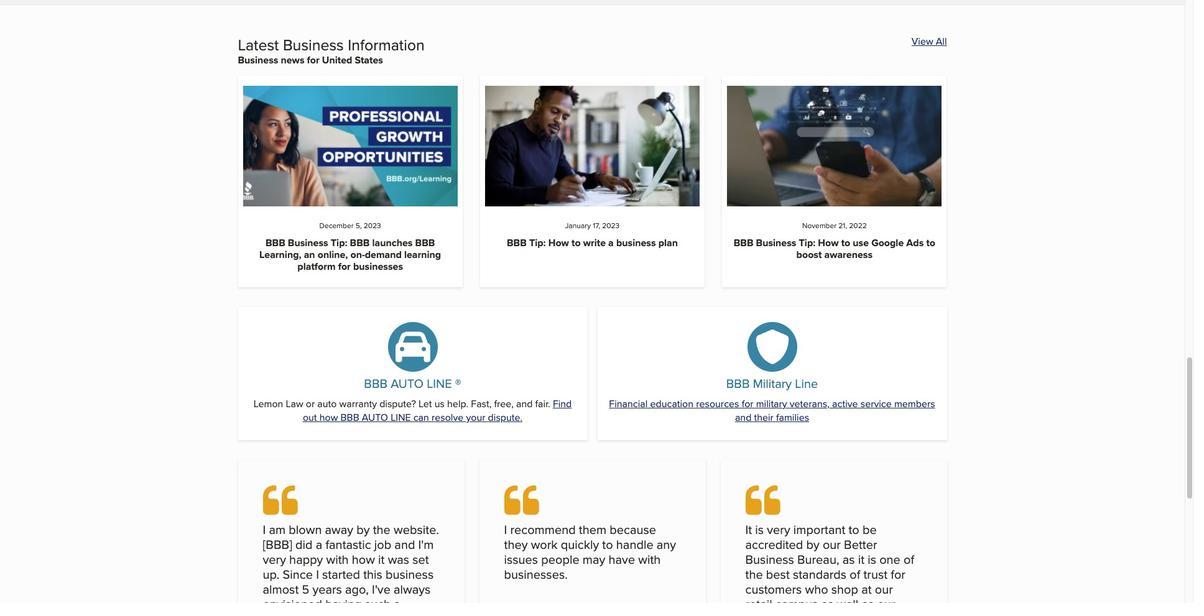 Task type: locate. For each thing, give the bounding box(es) containing it.
2 horizontal spatial tip:
[[799, 236, 815, 250]]

i'm
[[418, 535, 434, 553]]

1 vertical spatial a
[[316, 535, 322, 553]]

3 tip: from the left
[[799, 236, 815, 250]]

1 how from the left
[[548, 236, 569, 250]]

work
[[531, 535, 558, 553]]

5
[[302, 580, 309, 598]]

any
[[657, 535, 676, 553]]

google
[[871, 236, 904, 250]]

0 vertical spatial how
[[319, 411, 338, 425]]

1 vertical spatial auto
[[362, 411, 388, 425]]

2 with from the left
[[638, 550, 661, 568]]

0 horizontal spatial is
[[755, 520, 764, 538]]

business left plan
[[616, 236, 656, 250]]

the
[[373, 520, 390, 538], [745, 565, 763, 583]]

0 vertical spatial very
[[767, 520, 790, 538]]

a right did
[[316, 535, 322, 553]]

2 horizontal spatial and
[[735, 411, 751, 425]]

tip:
[[331, 236, 347, 250], [529, 236, 546, 250], [799, 236, 815, 250]]

i recommend them because they work quickly to handle any issues people may have with businesses.
[[504, 520, 676, 583]]

business down i'm
[[386, 565, 434, 583]]

envisioned
[[263, 595, 322, 603]]

1 horizontal spatial as
[[842, 550, 855, 568]]

0 horizontal spatial with
[[326, 550, 349, 568]]

business up platform
[[288, 236, 328, 250]]

the left best
[[745, 565, 763, 583]]

1 vertical spatial how
[[352, 550, 375, 568]]

military
[[756, 397, 787, 411]]

recommend
[[510, 520, 576, 538]]

who
[[805, 580, 828, 598]]

set
[[413, 550, 429, 568]]

up.
[[263, 565, 280, 583]]

1 horizontal spatial and
[[516, 397, 533, 411]]

0 vertical spatial is
[[755, 520, 764, 538]]

1 horizontal spatial 2023
[[602, 220, 620, 231]]

i for i recommend them because they work quickly to handle any issues people may have with businesses.
[[504, 520, 507, 538]]

and inside i am blown away by the website. [bbb] did a fantastic job and i'm very happy with how it was set up. since i started this business almost 5 years ago, i've always envisioned having s
[[395, 535, 415, 553]]

to right ads
[[926, 236, 935, 250]]

resolve
[[432, 411, 463, 425]]

business up customers at the right bottom of page
[[745, 550, 794, 568]]

is right it
[[755, 520, 764, 538]]

i left am
[[263, 520, 266, 538]]

tip: for bbb business tip: how to use google ads to boost awareness
[[799, 236, 815, 250]]

line inside the find out how bbb auto line can resolve your dispute.
[[391, 411, 411, 425]]

financial education resources for military veterans, active service members and their families link
[[609, 397, 935, 425]]

warranty
[[339, 397, 377, 411]]

1 tip: from the left
[[331, 236, 347, 250]]

november 21, 2022
[[802, 220, 867, 231]]

0 vertical spatial auto
[[391, 374, 424, 392]]

with inside i am blown away by the website. [bbb] did a fantastic job and i'm very happy with how it was set up. since i started this business almost 5 years ago, i've always envisioned having s
[[326, 550, 349, 568]]

online,
[[318, 248, 348, 262]]

1 horizontal spatial the
[[745, 565, 763, 583]]

0 vertical spatial line
[[427, 374, 452, 392]]

for right news
[[307, 53, 320, 67]]

write
[[583, 236, 606, 250]]

platform
[[297, 259, 336, 274]]

it
[[378, 550, 385, 568], [858, 550, 864, 568]]

1 horizontal spatial a
[[608, 236, 614, 250]]

handle
[[616, 535, 653, 553]]

it is very important to be accredited by our better business bureau, as it is one of the best standards of trust for customers who shop at our retail campus as well a
[[745, 520, 914, 603]]

for inside it is very important to be accredited by our better business bureau, as it is one of the best standards of trust for customers who shop at our retail campus as well a
[[891, 565, 905, 583]]

am
[[269, 520, 286, 538]]

tip: left "write"
[[529, 236, 546, 250]]

families
[[776, 411, 809, 425]]

and left i'm
[[395, 535, 415, 553]]

your
[[466, 411, 485, 425]]

1 horizontal spatial by
[[806, 535, 820, 553]]

tip: down december
[[331, 236, 347, 250]]

for right "trust"
[[891, 565, 905, 583]]

plan
[[658, 236, 678, 250]]

i right 5
[[316, 565, 319, 583]]

0 horizontal spatial business
[[386, 565, 434, 583]]

by right away
[[357, 520, 370, 538]]

view all link
[[912, 34, 947, 49]]

to
[[572, 236, 581, 250], [841, 236, 850, 250], [926, 236, 935, 250], [849, 520, 859, 538], [602, 535, 613, 553]]

i inside i recommend them because they work quickly to handle any issues people may have with businesses.
[[504, 520, 507, 538]]

as
[[842, 550, 855, 568], [821, 595, 834, 603]]

can
[[413, 411, 429, 425]]

bbb inside bbb business tip: how to use google ads to boost awareness
[[734, 236, 753, 250]]

members
[[894, 397, 935, 411]]

the inside i am blown away by the website. [bbb] did a fantastic job and i'm very happy with how it was set up. since i started this business almost 5 years ago, i've always envisioned having s
[[373, 520, 390, 538]]

line
[[427, 374, 452, 392], [391, 411, 411, 425]]

1 it from the left
[[378, 550, 385, 568]]

news
[[281, 53, 304, 67]]

i am blown away by the website. [bbb] did a fantastic job and i'm very happy with how it was set up. since i started this business almost 5 years ago, i've always envisioned having s
[[263, 520, 439, 603]]

0 horizontal spatial and
[[395, 535, 415, 553]]

to left be
[[849, 520, 859, 538]]

1 horizontal spatial it
[[858, 550, 864, 568]]

2 horizontal spatial i
[[504, 520, 507, 538]]

1 vertical spatial line
[[391, 411, 411, 425]]

2 how from the left
[[818, 236, 839, 250]]

as left well
[[821, 595, 834, 603]]

and left "their"
[[735, 411, 751, 425]]

of left at
[[850, 565, 860, 583]]

2023 right 5,
[[364, 220, 381, 231]]

2023 for write
[[602, 220, 620, 231]]

years
[[312, 580, 342, 598]]

and inside bbb military line financial education resources for military veterans, active service members and their families
[[735, 411, 751, 425]]

0 horizontal spatial how
[[548, 236, 569, 250]]

2023
[[364, 220, 381, 231], [602, 220, 620, 231]]

view all
[[912, 34, 947, 49]]

auto
[[317, 397, 337, 411]]

is
[[755, 520, 764, 538], [868, 550, 876, 568]]

0 horizontal spatial the
[[373, 520, 390, 538]]

having
[[325, 595, 362, 603]]

0 vertical spatial a
[[608, 236, 614, 250]]

business left news
[[238, 53, 278, 67]]

states
[[355, 53, 383, 67]]

business inside bbb business tip: bbb launches bbb learning, an online, on-demand learning platform for businesses
[[288, 236, 328, 250]]

0 horizontal spatial i
[[263, 520, 266, 538]]

website.
[[394, 520, 439, 538]]

2 it from the left
[[858, 550, 864, 568]]

tip: inside bbb business tip: how to use google ads to boost awareness
[[799, 236, 815, 250]]

0 horizontal spatial a
[[316, 535, 322, 553]]

0 horizontal spatial auto
[[362, 411, 388, 425]]

1 horizontal spatial how
[[818, 236, 839, 250]]

by up standards
[[806, 535, 820, 553]]

and for i am blown away by the website. [bbb] did a fantastic job and i'm very happy with how it was set up. since i started this business almost 5 years ago, i've always envisioned having s
[[395, 535, 415, 553]]

0 horizontal spatial tip:
[[331, 236, 347, 250]]

0 horizontal spatial it
[[378, 550, 385, 568]]

1 horizontal spatial very
[[767, 520, 790, 538]]

our right at
[[875, 580, 893, 598]]

business for bbb business tip: bbb launches bbb learning, an online, on-demand learning platform for businesses
[[288, 236, 328, 250]]

tip: inside bbb business tip: bbb launches bbb learning, an online, on-demand learning platform for businesses
[[331, 236, 347, 250]]

with down away
[[326, 550, 349, 568]]

auto
[[391, 374, 424, 392], [362, 411, 388, 425]]

line left "can"
[[391, 411, 411, 425]]

shop
[[831, 580, 858, 598]]

the up was
[[373, 520, 390, 538]]

december 5, 2023
[[319, 220, 381, 231]]

them
[[579, 520, 606, 538]]

january 17, 2023
[[565, 220, 620, 231]]

1 horizontal spatial how
[[352, 550, 375, 568]]

2 2023 from the left
[[602, 220, 620, 231]]

an
[[304, 248, 315, 262]]

1 vertical spatial as
[[821, 595, 834, 603]]

0 horizontal spatial line
[[391, 411, 411, 425]]

1 vertical spatial the
[[745, 565, 763, 583]]

2022
[[849, 220, 867, 231]]

1 horizontal spatial of
[[904, 550, 914, 568]]

financial
[[609, 397, 648, 411]]

learning
[[404, 248, 441, 262]]

man working at home. man sits at desk and uses laptop while making notes on a sheet of paper. image
[[485, 86, 700, 207]]

bbb inside bbb military line financial education resources for military veterans, active service members and their families
[[726, 374, 750, 392]]

tip: for bbb business tip: bbb launches bbb learning, an online, on-demand learning platform for businesses
[[331, 236, 347, 250]]

0 horizontal spatial by
[[357, 520, 370, 538]]

1 horizontal spatial auto
[[391, 374, 424, 392]]

for
[[307, 53, 320, 67], [338, 259, 351, 274], [742, 397, 753, 411], [891, 565, 905, 583]]

our
[[823, 535, 841, 553], [875, 580, 893, 598]]

0 horizontal spatial our
[[823, 535, 841, 553]]

of
[[904, 550, 914, 568], [850, 565, 860, 583]]

a right "write"
[[608, 236, 614, 250]]

to left handle
[[602, 535, 613, 553]]

very right it
[[767, 520, 790, 538]]

auto left "can"
[[362, 411, 388, 425]]

with right have
[[638, 550, 661, 568]]

how down november 21, 2022
[[818, 236, 839, 250]]

1 horizontal spatial our
[[875, 580, 893, 598]]

always
[[394, 580, 431, 598]]

1 2023 from the left
[[364, 220, 381, 231]]

military
[[753, 374, 792, 392]]

how
[[548, 236, 569, 250], [818, 236, 839, 250]]

very
[[767, 520, 790, 538], [263, 550, 286, 568]]

fantastic
[[326, 535, 371, 553]]

auto up lemon law or auto warranty dispute? let us help.  fast, free, and fair.
[[391, 374, 424, 392]]

our left better
[[823, 535, 841, 553]]

1 horizontal spatial i
[[316, 565, 319, 583]]

1 horizontal spatial tip:
[[529, 236, 546, 250]]

for left "their"
[[742, 397, 753, 411]]

0 horizontal spatial how
[[319, 411, 338, 425]]

a inside i am blown away by the website. [bbb] did a fantastic job and i'm very happy with how it was set up. since i started this business almost 5 years ago, i've always envisioned having s
[[316, 535, 322, 553]]

very inside i am blown away by the website. [bbb] did a fantastic job and i'm very happy with how it was set up. since i started this business almost 5 years ago, i've always envisioned having s
[[263, 550, 286, 568]]

business inside bbb business tip: how to use google ads to boost awareness
[[756, 236, 796, 250]]

2023 right 17,
[[602, 220, 620, 231]]

i
[[263, 520, 266, 538], [504, 520, 507, 538], [316, 565, 319, 583]]

as up shop
[[842, 550, 855, 568]]

for right platform
[[338, 259, 351, 274]]

i up "issues"
[[504, 520, 507, 538]]

how down january
[[548, 236, 569, 250]]

0 vertical spatial business
[[616, 236, 656, 250]]

auto inside the find out how bbb auto line can resolve your dispute.
[[362, 411, 388, 425]]

0 horizontal spatial 2023
[[364, 220, 381, 231]]

very down am
[[263, 550, 286, 568]]

business left boost
[[756, 236, 796, 250]]

tip: down november
[[799, 236, 815, 250]]

is left "one"
[[868, 550, 876, 568]]

0 horizontal spatial of
[[850, 565, 860, 583]]

it left "one"
[[858, 550, 864, 568]]

quickly
[[561, 535, 599, 553]]

of right "one"
[[904, 550, 914, 568]]

since
[[283, 565, 313, 583]]

find
[[553, 397, 572, 411]]

line left ®
[[427, 374, 452, 392]]

1 vertical spatial is
[[868, 550, 876, 568]]

with inside i recommend them because they work quickly to handle any issues people may have with businesses.
[[638, 550, 661, 568]]

1 vertical spatial business
[[386, 565, 434, 583]]

bbb business tip: bbb launches bbb learning, an online, on-demand learning platform for businesses
[[259, 236, 441, 274]]

0 vertical spatial the
[[373, 520, 390, 538]]

1 horizontal spatial with
[[638, 550, 661, 568]]

1 with from the left
[[326, 550, 349, 568]]

0 horizontal spatial very
[[263, 550, 286, 568]]

business right latest
[[283, 34, 344, 56]]

law
[[286, 397, 303, 411]]

1 vertical spatial our
[[875, 580, 893, 598]]

1 vertical spatial very
[[263, 550, 286, 568]]

and left fair. at the bottom of the page
[[516, 397, 533, 411]]

away
[[325, 520, 353, 538]]

business
[[283, 34, 344, 56], [238, 53, 278, 67], [288, 236, 328, 250], [756, 236, 796, 250], [745, 550, 794, 568]]

it left was
[[378, 550, 385, 568]]

2 tip: from the left
[[529, 236, 546, 250]]

by
[[357, 520, 370, 538], [806, 535, 820, 553]]

and
[[516, 397, 533, 411], [735, 411, 751, 425], [395, 535, 415, 553]]

find out how bbb auto line can resolve your dispute. link
[[303, 397, 572, 425]]

united
[[322, 53, 352, 67]]



Task type: vqa. For each thing, say whether or not it's contained in the screenshot.
the bottom Dealers
no



Task type: describe. For each thing, give the bounding box(es) containing it.
line
[[795, 374, 818, 392]]

1 horizontal spatial line
[[427, 374, 452, 392]]

learning,
[[259, 248, 301, 262]]

the inside it is very important to be accredited by our better business bureau, as it is one of the best standards of trust for customers who shop at our retail campus as well a
[[745, 565, 763, 583]]

demand
[[365, 248, 402, 262]]

i've
[[372, 580, 391, 598]]

job
[[374, 535, 391, 553]]

this
[[363, 565, 382, 583]]

how inside i am blown away by the website. [bbb] did a fantastic job and i'm very happy with how it was set up. since i started this business almost 5 years ago, i've always envisioned having s
[[352, 550, 375, 568]]

because
[[610, 520, 656, 538]]

bbb business tip: how to use google ads to boost awareness
[[734, 236, 935, 262]]

0 vertical spatial our
[[823, 535, 841, 553]]

out
[[303, 411, 317, 425]]

one
[[879, 550, 900, 568]]

1 horizontal spatial business
[[616, 236, 656, 250]]

january
[[565, 220, 591, 231]]

may
[[583, 550, 605, 568]]

service
[[861, 397, 892, 411]]

fast,
[[471, 397, 492, 411]]

people
[[541, 550, 579, 568]]

boost
[[796, 248, 822, 262]]

almost
[[263, 580, 299, 598]]

customers
[[745, 580, 802, 598]]

issues
[[504, 550, 538, 568]]

business for latest business information business news for united states
[[283, 34, 344, 56]]

to inside i recommend them because they work quickly to handle any issues people may have with businesses.
[[602, 535, 613, 553]]

december
[[319, 220, 354, 231]]

find out how bbb auto line can resolve your dispute.
[[303, 397, 572, 425]]

campus
[[775, 595, 818, 603]]

business inside it is very important to be accredited by our better business bureau, as it is one of the best standards of trust for customers who shop at our retail campus as well a
[[745, 550, 794, 568]]

latest business information business news for united states
[[238, 34, 425, 67]]

how inside the find out how bbb auto line can resolve your dispute.
[[319, 411, 338, 425]]

use
[[853, 236, 869, 250]]

1 horizontal spatial is
[[868, 550, 876, 568]]

let
[[419, 397, 432, 411]]

bbb auto line ®
[[364, 374, 461, 392]]

[bbb]
[[263, 535, 292, 553]]

for inside bbb military line financial education resources for military veterans, active service members and their families
[[742, 397, 753, 411]]

by inside i am blown away by the website. [bbb] did a fantastic job and i'm very happy with how it was set up. since i started this business almost 5 years ago, i've always envisioned having s
[[357, 520, 370, 538]]

retail
[[745, 595, 772, 603]]

bbb business tip: how to use google ads to boost awareness link
[[734, 236, 935, 262]]

view
[[912, 34, 933, 49]]

resources
[[696, 397, 739, 411]]

important
[[793, 520, 845, 538]]

it inside it is very important to be accredited by our better business bureau, as it is one of the best standards of trust for customers who shop at our retail campus as well a
[[858, 550, 864, 568]]

0 horizontal spatial as
[[821, 595, 834, 603]]

they
[[504, 535, 528, 553]]

it
[[745, 520, 752, 538]]

fair.
[[535, 397, 550, 411]]

bbb inside the find out how bbb auto line can resolve your dispute.
[[340, 411, 359, 425]]

help.
[[447, 397, 468, 411]]

ads
[[906, 236, 924, 250]]

bbb military line financial education resources for military veterans, active service members and their families
[[609, 374, 935, 425]]

business inside i am blown away by the website. [bbb] did a fantastic job and i'm very happy with how it was set up. since i started this business almost 5 years ago, i've always envisioned having s
[[386, 565, 434, 583]]

lemon law or auto warranty dispute? let us help.  fast, free, and fair.
[[254, 397, 550, 411]]

education
[[650, 397, 693, 411]]

dispute.
[[488, 411, 522, 425]]

well
[[837, 595, 858, 603]]

businesses
[[353, 259, 403, 274]]

21,
[[838, 220, 847, 231]]

latest
[[238, 34, 279, 56]]

businesses.
[[504, 565, 568, 583]]

be
[[863, 520, 877, 538]]

very inside it is very important to be accredited by our better business bureau, as it is one of the best standards of trust for customers who shop at our retail campus as well a
[[767, 520, 790, 538]]

free,
[[494, 397, 514, 411]]

i for i am blown away by the website. [bbb] did a fantastic job and i'm very happy with how it was set up. since i started this business almost 5 years ago, i've always envisioned having s
[[263, 520, 266, 538]]

how inside bbb business tip: how to use google ads to boost awareness
[[818, 236, 839, 250]]

started
[[322, 565, 360, 583]]

17,
[[593, 220, 600, 231]]

better
[[844, 535, 877, 553]]

have
[[609, 550, 635, 568]]

and for bbb military line financial education resources for military veterans, active service members and their families
[[735, 411, 751, 425]]

us
[[435, 397, 445, 411]]

it inside i am blown away by the website. [bbb] did a fantastic job and i'm very happy with how it was set up. since i started this business almost 5 years ago, i've always envisioned having s
[[378, 550, 385, 568]]

business for bbb business tip: how to use google ads to boost awareness
[[756, 236, 796, 250]]

lemon
[[254, 397, 283, 411]]

to left use
[[841, 236, 850, 250]]

veterans,
[[790, 397, 830, 411]]

for inside bbb business tip: bbb launches bbb learning, an online, on-demand learning platform for businesses
[[338, 259, 351, 274]]

2023 for launches
[[364, 220, 381, 231]]

november
[[802, 220, 837, 231]]

to inside it is very important to be accredited by our better business bureau, as it is one of the best standards of trust for customers who shop at our retail campus as well a
[[849, 520, 859, 538]]

on-
[[350, 248, 365, 262]]

0 vertical spatial as
[[842, 550, 855, 568]]

bureau,
[[797, 550, 839, 568]]

to down january
[[572, 236, 581, 250]]

ago,
[[345, 580, 369, 598]]

professional growth opportunities bbb.org/learning image of woman smiling behind laptop screen image
[[243, 86, 458, 207]]

by inside it is very important to be accredited by our better business bureau, as it is one of the best standards of trust for customers who shop at our retail campus as well a
[[806, 535, 820, 553]]

trust
[[863, 565, 888, 583]]

standards
[[793, 565, 846, 583]]

all
[[936, 34, 947, 49]]

awareness
[[824, 248, 873, 262]]

bbb business tip: bbb launches bbb learning, an online, on-demand learning platform for businesses link
[[259, 236, 441, 274]]

at
[[861, 580, 872, 598]]

active
[[832, 397, 858, 411]]

dispute?
[[379, 397, 416, 411]]

did
[[295, 535, 313, 553]]

for inside the latest business information business news for united states
[[307, 53, 320, 67]]

their
[[754, 411, 774, 425]]

bbb tip: how to write a business plan link
[[507, 236, 678, 250]]



